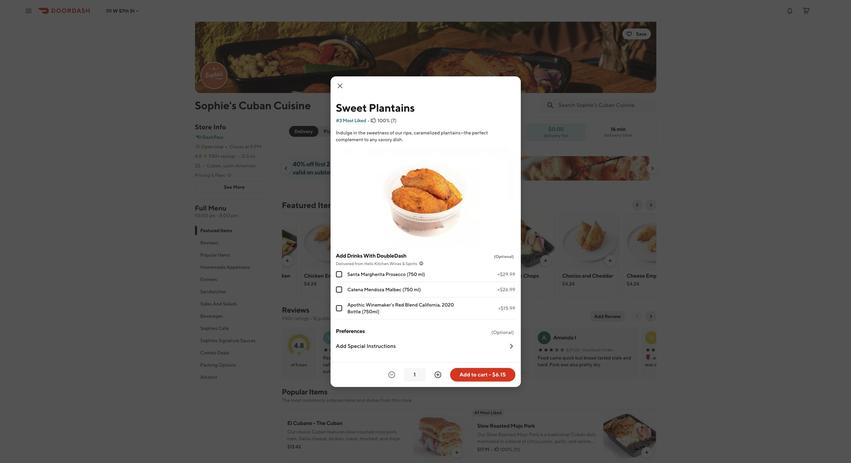 Task type: describe. For each thing, give the bounding box(es) containing it.
packing options
[[200, 363, 236, 368]]

popular for popular items the most commonly ordered items and dishes from this store
[[282, 388, 308, 397]]

apothic winemaker's red blend  california, 2020 bottle (750ml)
[[348, 302, 454, 315]]

2 vertical spatial liked
[[491, 411, 502, 416]]

a left blend in the right bottom of the page
[[505, 439, 508, 445]]

cheese
[[627, 273, 645, 279]]

to inside 'indulge in the sweetness of our ripe, caramelized plantains—the perfect complement to any savory dish.'
[[364, 137, 369, 142]]

slow- inside el cubano - the cuban our classic cuban features slow-roasted mojo pork, ham, swiss cheese, pickles, mayo, mustard, and mojo sauce served on crispy cuban bread.
[[346, 430, 358, 435]]

fried
[[498, 273, 510, 279]]

add item to cart image for chicken empanada
[[349, 258, 355, 264]]

2020
[[442, 302, 454, 308]]

amanda i
[[553, 335, 576, 341]]

crispy
[[323, 443, 335, 449]]

• right "$$"
[[203, 163, 205, 169]]

fried pork chops image
[[495, 213, 555, 271]]

plantains for #3 most liked
[[369, 101, 415, 114]]

1 vertical spatial #3 most liked
[[368, 214, 396, 220]]

any inside 'indulge in the sweetness of our ripe, caramelized plantains—the perfect complement to any savory dish.'
[[370, 137, 377, 142]]

2 vertical spatial most
[[480, 411, 490, 416]]

delivered from hells kitchen wines & spirits image
[[419, 261, 424, 266]]

2 vertical spatial mojo
[[517, 432, 528, 438]]

alcohol
[[200, 375, 217, 380]]

slow- inside "slow roasted mojo pork our slow roasted mojo pork is a traditional cuban dish, marinated in a blend of citrus juices, garlic, and spices, then slow-roasted to juicy, tender perfection. it's a flavorful and satisfying option for any meal."
[[488, 446, 500, 451]]

- inside button
[[489, 372, 491, 378]]

the inside el cubano - the cuban our classic cuban features slow-roasted mojo pork, ham, swiss cheese, pickles, mayo, mustard, and mojo sauce served on crispy cuban bread.
[[316, 420, 326, 427]]

slow roasted mojo pork our slow roasted mojo pork is a traditional cuban dish, marinated in a blend of citrus juices, garlic, and spices, then slow-roasted to juicy, tender perfection. it's a flavorful and satisfying option for any meal.
[[477, 423, 597, 458]]

reviews button
[[195, 237, 274, 249]]

chorizo and cheddar $4.24
[[562, 273, 613, 287]]

popular for popular items
[[200, 253, 217, 258]]

on inside 40% off first 2 orders up to $10 off with 40welcome, valid on subtotals $15
[[307, 169, 314, 176]]

cheddar
[[592, 273, 613, 279]]

1 vertical spatial featured
[[200, 228, 220, 233]]

served
[[301, 443, 315, 449]]

(optional) inside the add drinks with doubledash group
[[494, 254, 514, 259]]

ham,
[[287, 436, 298, 442]]

swiss
[[299, 436, 311, 442]]

spicy grilled chicken image
[[237, 213, 297, 271]]

#1 most liked
[[475, 411, 502, 416]]

info
[[213, 123, 226, 131]]

mayo,
[[346, 436, 359, 442]]

and
[[213, 301, 222, 307]]

and up 'it's'
[[569, 439, 577, 445]]

- inside the full menu 10:00 am - 8:00 pm
[[216, 213, 219, 219]]

first
[[315, 161, 326, 168]]

0.3 mi
[[242, 154, 255, 159]]

latin
[[223, 163, 234, 169]]

+$15.99
[[498, 306, 515, 311]]

of inside 'indulge in the sweetness of our ripe, caramelized plantains—the perfect complement to any savory dish.'
[[390, 130, 394, 135]]

now
[[214, 144, 223, 150]]

most
[[291, 398, 302, 403]]

$$
[[195, 163, 201, 169]]

a right 'it's'
[[582, 446, 584, 451]]

with inside 40% off first 2 orders up to $10 off with 40welcome, valid on subtotals $15
[[384, 161, 396, 168]]

40% off first 2 orders up to $10 off with 40welcome, valid on subtotals $15
[[293, 161, 438, 176]]

0 vertical spatial $6.15
[[369, 281, 380, 287]]

select promotional banner element
[[460, 181, 479, 193]]

0 horizontal spatial spicy
[[239, 273, 252, 279]]

Pickup radio
[[314, 126, 345, 137]]

+$29.99
[[498, 272, 515, 277]]

cheese empanada image
[[624, 213, 684, 271]]

full menu 10:00 am - 8:00 pm
[[195, 204, 238, 219]]

(750 for prosecco
[[407, 272, 417, 277]]

mi
[[250, 154, 255, 159]]

grilled
[[253, 273, 270, 279]]

cart
[[478, 372, 488, 378]]

previous button of carousel image
[[283, 166, 289, 171]]

and inside chorizo and cheddar $4.24
[[582, 273, 591, 279]]

bottle
[[348, 309, 361, 315]]

spicy grilled chicken button
[[236, 213, 297, 298]]

add to cart - $6.15 button
[[450, 368, 515, 382]]

sophies signature sauces
[[200, 338, 256, 344]]

0 horizontal spatial mojo
[[375, 430, 386, 435]]

1 vertical spatial (optional)
[[492, 330, 514, 335]]

- inside el cubano - the cuban our classic cuban features slow-roasted mojo pork, ham, swiss cheese, pickles, mayo, mustard, and mojo sauce served on crispy cuban bread.
[[313, 420, 315, 427]]

1 horizontal spatial mojo
[[389, 436, 400, 442]]

sweet plantains image
[[366, 213, 426, 271]]

time
[[623, 133, 632, 138]]

add for add drinks with doubledash
[[336, 253, 346, 259]]

tender
[[535, 446, 549, 451]]

a
[[542, 334, 547, 342]]

1 vertical spatial 100% (7)
[[391, 281, 410, 287]]

items
[[344, 398, 356, 403]]

0 vertical spatial 930+
[[209, 154, 220, 159]]

0 horizontal spatial 4.8
[[195, 154, 202, 159]]

homemade appetizers
[[200, 265, 250, 270]]

$4.24 inside chorizo and cheddar $4.24
[[562, 281, 575, 287]]

mojo pork with a twist sandwich image
[[430, 213, 491, 271]]

order inside button
[[369, 129, 383, 134]]

(7) inside sweet plantains "dialog"
[[391, 118, 397, 123]]

combo deals
[[200, 350, 230, 356]]

increase quantity by 1 image
[[434, 371, 442, 379]]

doordash for a
[[583, 348, 602, 353]]

1 horizontal spatial spicy
[[449, 362, 460, 368]]

perfection.
[[550, 446, 574, 451]]

$17.91 inside the fried pork chops $17.91
[[498, 281, 511, 287]]

add special instructions button
[[336, 337, 515, 356]]

• doordash order for a
[[580, 348, 613, 353]]

close sweet plantains image
[[336, 82, 344, 90]]

doordash for v
[[368, 348, 387, 353]]

any inside "slow roasted mojo pork our slow roasted mojo pork is a traditional cuban dish, marinated in a blend of citrus juices, garlic, and spices, then slow-roasted to juicy, tender perfection. it's a flavorful and satisfying option for any meal."
[[549, 453, 557, 458]]

slow roasted mojo pork image
[[603, 410, 656, 463]]

1 vertical spatial (7)
[[404, 281, 410, 287]]

reviews
[[333, 316, 349, 322]]

• doordash order for v
[[366, 348, 399, 353]]

930+ inside reviews 930+ ratings • 12 public reviews
[[282, 316, 293, 322]]

roasted inside "slow roasted mojo pork our slow roasted mojo pork is a traditional cuban dish, marinated in a blend of citrus juices, garlic, and spices, then slow-roasted to juicy, tender perfection. it's a flavorful and satisfying option for any meal."
[[500, 446, 516, 451]]

2
[[327, 161, 330, 168]]

sides and salads button
[[195, 298, 274, 310]]

sweetness
[[367, 130, 389, 135]]

previous button of carousel image
[[635, 203, 640, 208]]

cuban inside "slow roasted mojo pork our slow roasted mojo pork is a traditional cuban dish, marinated in a blend of citrus juices, garlic, and spices, then slow-roasted to juicy, tender perfection. it's a flavorful and satisfying option for any meal."
[[571, 432, 586, 438]]

reviews link
[[282, 306, 309, 315]]

0 horizontal spatial of
[[291, 363, 295, 368]]

delivery
[[294, 129, 313, 134]]

to inside button
[[471, 372, 477, 378]]

next image
[[648, 314, 654, 319]]

0 horizontal spatial ratings
[[221, 154, 236, 159]]

option
[[527, 453, 541, 458]]

mojo pork with a twist sandwich button
[[430, 213, 491, 298]]

commonly
[[303, 398, 325, 403]]

0 vertical spatial slow
[[477, 423, 489, 430]]

save
[[636, 31, 647, 37]]

blend
[[405, 302, 418, 308]]

our
[[395, 130, 403, 135]]

min
[[617, 126, 626, 133]]

sweet plantains for $6.15
[[369, 273, 407, 279]]

el cubano - the cuban our classic cuban features slow-roasted mojo pork, ham, swiss cheese, pickles, mayo, mustard, and mojo sauce served on crispy cuban bread.
[[287, 420, 400, 449]]

malbec
[[385, 287, 402, 292]]

1 vertical spatial most
[[375, 214, 384, 220]]

decrease quantity by 1 image
[[388, 371, 396, 379]]

100% inside sweet plantains "dialog"
[[378, 118, 390, 123]]

spirits
[[406, 261, 417, 266]]

+$26.99
[[498, 287, 515, 292]]

1 horizontal spatial featured items
[[282, 201, 339, 210]]

reviews for reviews
[[200, 240, 218, 246]]

sauces
[[240, 338, 256, 344]]

group
[[354, 129, 368, 134]]

the inside popular items the most commonly ordered items and dishes from this store
[[282, 398, 290, 403]]

from inside popular items the most commonly ordered items and dishes from this store
[[381, 398, 391, 403]]

2 horizontal spatial 100%
[[500, 447, 513, 453]]

5
[[295, 363, 298, 368]]

marinated
[[477, 439, 499, 445]]

add special instructions
[[336, 343, 396, 350]]

caramelized
[[414, 130, 440, 135]]

Item Search search field
[[559, 102, 651, 109]]

chorizo and cheddar image
[[560, 213, 620, 271]]

complement
[[336, 137, 363, 142]]

order methods option group
[[289, 126, 345, 137]]

1 vertical spatial liked
[[385, 214, 396, 220]]

store info
[[195, 123, 226, 131]]

$0.00 delivery fee
[[544, 126, 569, 138]]

meal.
[[557, 453, 569, 458]]

more
[[233, 185, 245, 190]]

16 min delivery time
[[604, 126, 632, 138]]

subtotals
[[315, 169, 339, 176]]

• right now at the top of page
[[226, 144, 228, 150]]

ratings inside reviews 930+ ratings • 12 public reviews
[[294, 316, 309, 322]]

a right 'is'
[[544, 432, 547, 438]]

empanada for chicken empanada
[[325, 273, 351, 279]]

spicy grilled chicken
[[239, 273, 291, 279]]

valid
[[293, 169, 306, 176]]

1 vertical spatial next button of carousel image
[[648, 203, 654, 208]]

pricing & fees
[[195, 173, 225, 178]]

add drinks with doubledash group
[[336, 252, 515, 320]]

combo deals button
[[195, 347, 274, 359]]

garlic,
[[555, 439, 568, 445]]

1 off from the left
[[306, 161, 314, 168]]

citrus
[[527, 439, 539, 445]]

juicy,
[[523, 446, 534, 451]]

0 vertical spatial next button of carousel image
[[650, 166, 655, 171]]

and right the flavorful
[[496, 453, 504, 458]]

• right the 6/4/23
[[366, 348, 367, 353]]

$0.00
[[548, 126, 564, 132]]

sauce
[[287, 443, 300, 449]]

sophie's for sophie's cuban cuisine
[[195, 99, 236, 112]]

1 vertical spatial slow
[[487, 432, 497, 438]]

add for add special instructions
[[336, 343, 347, 350]]

0 vertical spatial roasted
[[490, 423, 510, 430]]

0 horizontal spatial add item to cart image
[[285, 258, 290, 264]]

ml) for santa margherita prosecco (750 ml)
[[418, 272, 425, 277]]

our inside el cubano - the cuban our classic cuban features slow-roasted mojo pork, ham, swiss cheese, pickles, mayo, mustard, and mojo sauce served on crispy cuban bread.
[[287, 430, 296, 435]]

and inside el cubano - the cuban our classic cuban features slow-roasted mojo pork, ham, swiss cheese, pickles, mayo, mustard, and mojo sauce served on crispy cuban bread.
[[380, 436, 388, 442]]

w
[[113, 8, 118, 13]]

1 horizontal spatial 100%
[[391, 281, 404, 287]]



Task type: vqa. For each thing, say whether or not it's contained in the screenshot.
1st 1 from right
no



Task type: locate. For each thing, give the bounding box(es) containing it.
0 vertical spatial #3 most liked
[[336, 118, 366, 123]]

2 horizontal spatial chicken
[[461, 362, 479, 368]]

1 vertical spatial featured items
[[200, 228, 232, 233]]

add item to cart image for fried pork chops
[[543, 258, 548, 264]]

a left twist
[[470, 273, 473, 279]]

• right 8/9/23
[[580, 348, 582, 353]]

0 horizontal spatial liked
[[355, 118, 366, 123]]

appetizers
[[227, 265, 250, 270]]

0 vertical spatial (7)
[[391, 118, 397, 123]]

1 vertical spatial plantains
[[385, 273, 407, 279]]

featured down am
[[200, 228, 220, 233]]

flavorful
[[477, 453, 495, 458]]

$4.24 inside "chicken empanada $4.24"
[[304, 281, 317, 287]]

1 vertical spatial #3
[[368, 214, 374, 220]]

delivery left 'time'
[[604, 133, 622, 138]]

sandwiches
[[200, 289, 226, 295]]

$17.91 down the marinated
[[477, 447, 489, 453]]

to right the up
[[358, 161, 363, 168]]

plantains for $6.15
[[385, 273, 407, 279]]

reviews inside reviews 930+ ratings • 12 public reviews
[[282, 306, 309, 315]]

$6.15 inside button
[[492, 372, 506, 378]]

sophie's for sophie's spicy chicken sandwich
[[430, 362, 448, 368]]

1 horizontal spatial 4.8
[[294, 342, 304, 350]]

juices,
[[540, 439, 554, 445]]

with right $10
[[384, 161, 396, 168]]

0 horizontal spatial featured items
[[200, 228, 232, 233]]

doordash right the 6/4/23
[[368, 348, 387, 353]]

on down cheese,
[[316, 443, 322, 449]]

roasted up mustard,
[[358, 430, 374, 435]]

1 horizontal spatial roasted
[[500, 446, 516, 451]]

a inside mojo pork with a twist sandwich
[[470, 273, 473, 279]]

$4.24 up reviews link
[[304, 281, 317, 287]]

1 horizontal spatial -
[[313, 420, 315, 427]]

empanada for cheese empanada
[[646, 273, 672, 279]]

1 horizontal spatial liked
[[385, 214, 396, 220]]

& left fees
[[211, 173, 214, 178]]

this
[[392, 398, 400, 403]]

add up the delivered
[[336, 253, 346, 259]]

of 5 stars
[[291, 363, 307, 368]]

• up catena mendoza malbec (750 ml)
[[382, 281, 384, 287]]

chicken empanada $4.24
[[304, 273, 351, 287]]

1 vertical spatial with
[[459, 273, 469, 279]]

1 vertical spatial 4.8
[[294, 342, 304, 350]]

3 $4.24 from the left
[[627, 281, 640, 287]]

1 vertical spatial ml)
[[414, 287, 421, 292]]

$17.91 up +$26.99
[[498, 281, 511, 287]]

h
[[649, 334, 654, 342]]

open menu image
[[24, 7, 33, 15]]

1 horizontal spatial empanada
[[646, 273, 672, 279]]

and right the chorizo
[[582, 273, 591, 279]]

1 sophies from the top
[[200, 326, 218, 331]]

sophie's
[[195, 99, 236, 112], [430, 362, 448, 368]]

930+ ratings •
[[209, 154, 240, 159]]

sophie's spicy chicken sandwich
[[430, 362, 500, 368]]

sweet plantains up group order
[[336, 101, 415, 114]]

100%
[[378, 118, 390, 123], [391, 281, 404, 287], [500, 447, 513, 453]]

4.8 up "$$"
[[195, 154, 202, 159]]

1 vertical spatial sophies
[[200, 338, 218, 344]]

0 vertical spatial sophie's
[[195, 99, 236, 112]]

2 delivery from the left
[[544, 133, 561, 138]]

0 vertical spatial with
[[384, 161, 396, 168]]

• doordash order
[[366, 348, 399, 353], [580, 348, 613, 353]]

$4.24 inside cheese empanada $4.24
[[627, 281, 640, 287]]

0 horizontal spatial off
[[306, 161, 314, 168]]

0 horizontal spatial slow-
[[346, 430, 358, 435]]

popular
[[200, 253, 217, 258], [282, 388, 308, 397]]

0 horizontal spatial sandwich
[[433, 280, 457, 287]]

0 horizontal spatial sweet
[[336, 101, 367, 114]]

ml) up blend
[[414, 287, 421, 292]]

pm
[[231, 213, 238, 219]]

ml) down delivered from hells kitchen wines & spirits "image" at the left of the page
[[418, 272, 425, 277]]

dishes
[[366, 398, 380, 403]]

sophies up combo
[[200, 338, 218, 344]]

0 vertical spatial -
[[216, 213, 219, 219]]

0 vertical spatial of
[[390, 130, 394, 135]]

our
[[287, 430, 296, 435], [477, 432, 486, 438]]

0 vertical spatial spicy
[[239, 273, 252, 279]]

homemade
[[200, 265, 226, 270]]

options
[[219, 363, 236, 368]]

0 vertical spatial 100% (7)
[[378, 118, 397, 123]]

closes
[[230, 144, 244, 150]]

in left the
[[353, 130, 357, 135]]

order
[[369, 129, 383, 134], [388, 348, 399, 353], [602, 348, 613, 353]]

items up reviews button
[[220, 228, 232, 233]]

1 horizontal spatial chicken
[[304, 273, 324, 279]]

plantains—the
[[441, 130, 471, 135]]

1 horizontal spatial $17.91
[[498, 281, 511, 287]]

2 $4.24 from the left
[[562, 281, 575, 287]]

in inside "slow roasted mojo pork our slow roasted mojo pork is a traditional cuban dish, marinated in a blend of citrus juices, garlic, and spices, then slow-roasted to juicy, tender perfection. it's a flavorful and satisfying option for any meal."
[[500, 439, 504, 445]]

in up 100% (11) on the right bottom of page
[[500, 439, 504, 445]]

930+ up cuban,
[[209, 154, 220, 159]]

add for add to cart - $6.15
[[460, 372, 470, 378]]

add inside group
[[336, 253, 346, 259]]

sweet for $6.15
[[369, 273, 384, 279]]

(7)
[[391, 118, 397, 123], [404, 281, 410, 287]]

1 horizontal spatial #3 most liked
[[368, 214, 396, 220]]

#3 inside sweet plantains "dialog"
[[336, 118, 342, 123]]

any down sweetness at top left
[[370, 137, 377, 142]]

ml) for catena mendoza malbec (750 ml)
[[414, 287, 421, 292]]

v
[[327, 334, 332, 342]]

beverages
[[200, 314, 223, 319]]

roasted down #1 most liked
[[490, 423, 510, 430]]

plantains up 'our' at the top left of page
[[369, 101, 415, 114]]

order for v
[[388, 348, 399, 353]]

100% (7) up the malbec
[[391, 281, 410, 287]]

chops
[[523, 273, 539, 279]]

of left 5
[[291, 363, 295, 368]]

2 horizontal spatial -
[[489, 372, 491, 378]]

0 horizontal spatial our
[[287, 430, 296, 435]]

popular inside popular items the most commonly ordered items and dishes from this store
[[282, 388, 308, 397]]

mojo
[[375, 430, 386, 435], [389, 436, 400, 442]]

from inside the add drinks with doubledash group
[[355, 261, 363, 266]]

pickles,
[[329, 436, 345, 442]]

(750 for malbec
[[403, 287, 413, 292]]

items up "homemade appetizers"
[[218, 253, 230, 258]]

2 doordash from the left
[[583, 348, 602, 353]]

order down add review
[[602, 348, 613, 353]]

none checkbox inside the add drinks with doubledash group
[[336, 271, 342, 278]]

4.8 up of 5 stars
[[294, 342, 304, 350]]

0 horizontal spatial doordash
[[368, 348, 387, 353]]

sophie's cuban cuisine image
[[195, 22, 656, 93], [201, 63, 227, 88]]

$6.15 up mendoza
[[369, 281, 380, 287]]

ordered
[[326, 398, 344, 403]]

spicy down appetizers
[[239, 273, 252, 279]]

our inside "slow roasted mojo pork our slow roasted mojo pork is a traditional cuban dish, marinated in a blend of citrus juices, garlic, and spices, then slow-roasted to juicy, tender perfection. it's a flavorful and satisfying option for any meal."
[[477, 432, 486, 438]]

reviews inside button
[[200, 240, 218, 246]]

popular items the most commonly ordered items and dishes from this store
[[282, 388, 412, 403]]

None checkbox
[[336, 287, 342, 293], [336, 305, 342, 311], [336, 287, 342, 293], [336, 305, 342, 311]]

add item to cart image
[[285, 258, 290, 264], [454, 450, 460, 456]]

to left cart
[[471, 372, 477, 378]]

• doordash order right 8/9/23
[[580, 348, 613, 353]]

0 horizontal spatial with
[[384, 161, 396, 168]]

$4.24 down cheese at the right of page
[[627, 281, 640, 287]]

1 vertical spatial on
[[316, 443, 322, 449]]

$$ • cuban, latin american
[[195, 163, 256, 169]]

our up the ham,
[[287, 430, 296, 435]]

stars
[[299, 363, 307, 368]]

(7) up 'our' at the top left of page
[[391, 118, 397, 123]]

featured inside heading
[[282, 201, 316, 210]]

2 horizontal spatial $4.24
[[627, 281, 640, 287]]

2 sophies from the top
[[200, 338, 218, 344]]

1 vertical spatial mojo
[[511, 423, 523, 430]]

1 horizontal spatial any
[[549, 453, 557, 458]]

delivery inside "$0.00 delivery fee"
[[544, 133, 561, 138]]

add item to cart image up spicy grilled chicken
[[285, 258, 290, 264]]

1 doordash from the left
[[368, 348, 387, 353]]

cheese,
[[312, 436, 328, 442]]

Delivery radio
[[289, 126, 318, 137]]

empanada inside "chicken empanada $4.24"
[[325, 273, 351, 279]]

930+ down reviews link
[[282, 316, 293, 322]]

• left 12
[[310, 316, 312, 322]]

0 horizontal spatial popular
[[200, 253, 217, 258]]

of left 'our' at the top left of page
[[390, 130, 394, 135]]

spices,
[[578, 439, 592, 445]]

#1
[[475, 411, 479, 416]]

0 vertical spatial #3
[[336, 118, 342, 123]]

add item to cart image for chorizo and cheddar
[[608, 258, 613, 264]]

0 horizontal spatial delivery
[[544, 133, 561, 138]]

notification bell image
[[786, 7, 794, 15]]

0 vertical spatial ml)
[[418, 272, 425, 277]]

add for add review
[[595, 314, 604, 319]]

& inside the add drinks with doubledash group
[[402, 261, 405, 266]]

• inside reviews 930+ ratings • 12 public reviews
[[310, 316, 312, 322]]

ratings down reviews link
[[294, 316, 309, 322]]

100% (7) inside sweet plantains "dialog"
[[378, 118, 397, 123]]

empanada inside cheese empanada $4.24
[[646, 273, 672, 279]]

chicken for spicy grilled chicken
[[271, 273, 291, 279]]

slow- down the marinated
[[488, 446, 500, 451]]

0 vertical spatial 100%
[[378, 118, 390, 123]]

sophie's up the increase quantity by 1 icon
[[430, 362, 448, 368]]

items inside button
[[218, 253, 230, 258]]

1 $4.24 from the left
[[304, 281, 317, 287]]

open now
[[201, 144, 223, 150]]

$4.24 down the chorizo
[[562, 281, 575, 287]]

beverages button
[[195, 310, 274, 323]]

4.8
[[195, 154, 202, 159], [294, 342, 304, 350]]

1 horizontal spatial ratings
[[294, 316, 309, 322]]

1 horizontal spatial doordash
[[583, 348, 602, 353]]

1 vertical spatial 100%
[[391, 281, 404, 287]]

sandwich up 2020
[[433, 280, 457, 287]]

amanda
[[553, 335, 574, 341]]

previous image
[[635, 314, 640, 319]]

0 horizontal spatial (7)
[[391, 118, 397, 123]]

blend
[[509, 439, 521, 445]]

- right cubano
[[313, 420, 315, 427]]

add item to cart image left 'then'
[[454, 450, 460, 456]]

delivery down $0.00 at the top right of the page
[[544, 133, 561, 138]]

0 vertical spatial featured
[[282, 201, 316, 210]]

0 vertical spatial &
[[211, 173, 214, 178]]

add to cart - $6.15
[[460, 372, 506, 378]]

0 horizontal spatial -
[[216, 213, 219, 219]]

reviews for reviews 930+ ratings • 12 public reviews
[[282, 306, 309, 315]]

sweet plantains down kitchen
[[369, 273, 407, 279]]

sophie's inside button
[[430, 362, 448, 368]]

order for a
[[602, 348, 613, 353]]

with inside mojo pork with a twist sandwich
[[459, 273, 469, 279]]

packing
[[200, 363, 218, 368]]

in inside 'indulge in the sweetness of our ripe, caramelized plantains—the perfect complement to any savory dish.'
[[353, 130, 357, 135]]

2 • doordash order from the left
[[580, 348, 613, 353]]

the up cheese,
[[316, 420, 326, 427]]

• up group order
[[368, 118, 370, 123]]

0 vertical spatial mojo
[[433, 273, 446, 279]]

add item to cart image
[[349, 258, 355, 264], [414, 258, 419, 264], [543, 258, 548, 264], [608, 258, 613, 264], [644, 450, 650, 456]]

sophie's up info
[[195, 99, 236, 112]]

100% (7)
[[378, 118, 397, 123], [391, 281, 410, 287]]

entrees button
[[195, 274, 274, 286]]

sweet for #3 most liked
[[336, 101, 367, 114]]

mendoza
[[364, 287, 385, 292]]

add inside button
[[460, 372, 470, 378]]

None checkbox
[[336, 271, 342, 278]]

0 vertical spatial plantains
[[369, 101, 415, 114]]

0 vertical spatial any
[[370, 137, 377, 142]]

and inside popular items the most commonly ordered items and dishes from this store
[[357, 398, 365, 403]]

mojo left pork,
[[375, 430, 386, 435]]

of inside "slow roasted mojo pork our slow roasted mojo pork is a traditional cuban dish, marinated in a blend of citrus juices, garlic, and spices, then slow-roasted to juicy, tender perfection. it's a flavorful and satisfying option for any meal."
[[522, 439, 526, 445]]

fried pork chops $17.91
[[498, 273, 539, 287]]

liked inside sweet plantains "dialog"
[[355, 118, 366, 123]]

on right valid
[[307, 169, 314, 176]]

1 vertical spatial add item to cart image
[[454, 450, 460, 456]]

2 empanada from the left
[[646, 273, 672, 279]]

sandwich inside sophie's spicy chicken sandwich button
[[479, 362, 500, 368]]

&
[[211, 173, 214, 178], [402, 261, 405, 266]]

review
[[605, 314, 621, 319]]

sophies down beverages
[[200, 326, 218, 331]]

chicken for sophie's spicy chicken sandwich
[[461, 362, 479, 368]]

and down pork,
[[380, 436, 388, 442]]

dashpass
[[202, 135, 224, 140]]

group order
[[354, 129, 383, 134]]

perfect
[[472, 130, 488, 135]]

items inside popular items the most commonly ordered items and dishes from this store
[[309, 388, 328, 397]]

0 horizontal spatial $17.91
[[477, 447, 489, 453]]

1 vertical spatial (750
[[403, 287, 413, 292]]

sandwich inside mojo pork with a twist sandwich
[[433, 280, 457, 287]]

0 vertical spatial (750
[[407, 272, 417, 277]]

sophies for sophies cafe
[[200, 326, 218, 331]]

roasted down blend in the right bottom of the page
[[500, 446, 516, 451]]

items up commonly
[[309, 388, 328, 397]]

sophies for sophies signature sauces
[[200, 338, 218, 344]]

0 horizontal spatial roasted
[[358, 430, 374, 435]]

any
[[370, 137, 377, 142], [549, 453, 557, 458]]

1 delivery from the left
[[604, 133, 622, 138]]

featured items heading
[[282, 200, 339, 211]]

to inside "slow roasted mojo pork our slow roasted mojo pork is a traditional cuban dish, marinated in a blend of citrus juices, garlic, and spices, then slow-roasted to juicy, tender perfection. it's a flavorful and satisfying option for any meal."
[[517, 446, 522, 451]]

sophies inside button
[[200, 326, 218, 331]]

2 vertical spatial of
[[522, 439, 526, 445]]

with
[[384, 161, 396, 168], [459, 273, 469, 279]]

with
[[364, 253, 376, 259]]

pork inside mojo pork with a twist sandwich
[[446, 273, 458, 279]]

cubano
[[293, 420, 312, 427]]

chicken inside "chicken empanada $4.24"
[[304, 273, 324, 279]]

liked
[[355, 118, 366, 123], [385, 214, 396, 220], [491, 411, 502, 416]]

mojo inside mojo pork with a twist sandwich
[[433, 273, 446, 279]]

empanada down the delivered
[[325, 273, 351, 279]]

•
[[368, 118, 370, 123], [226, 144, 228, 150], [238, 154, 240, 159], [203, 163, 205, 169], [382, 281, 384, 287], [310, 316, 312, 322], [366, 348, 367, 353], [580, 348, 582, 353], [491, 447, 493, 453]]

delivery inside "16 min delivery time"
[[604, 133, 622, 138]]

2 vertical spatial 100%
[[500, 447, 513, 453]]

add left review on the bottom of page
[[595, 314, 604, 319]]

• inside sweet plantains "dialog"
[[368, 118, 370, 123]]

off left first
[[306, 161, 314, 168]]

popular inside button
[[200, 253, 217, 258]]

sophies
[[200, 326, 218, 331], [200, 338, 218, 344]]

sophies inside button
[[200, 338, 218, 344]]

to inside 40% off first 2 orders up to $10 off with 40welcome, valid on subtotals $15
[[358, 161, 363, 168]]

1 vertical spatial -
[[489, 372, 491, 378]]

reviews 930+ ratings • 12 public reviews
[[282, 306, 349, 322]]

from down drinks
[[355, 261, 363, 266]]

orders
[[331, 161, 348, 168]]

0 horizontal spatial $6.15
[[369, 281, 380, 287]]

and right items
[[357, 398, 365, 403]]

next button of carousel image
[[650, 166, 655, 171], [648, 203, 654, 208]]

to down the
[[364, 137, 369, 142]]

0 vertical spatial 4.8
[[195, 154, 202, 159]]

1 vertical spatial roasted
[[498, 432, 516, 438]]

0 vertical spatial ratings
[[221, 154, 236, 159]]

0 horizontal spatial $4.24
[[304, 281, 317, 287]]

0.3
[[242, 154, 249, 159]]

100% (7) up sweetness at top left
[[378, 118, 397, 123]]

see more button
[[195, 182, 273, 193]]

homemade appetizers button
[[195, 261, 274, 274]]

sweet plantains inside "dialog"
[[336, 101, 415, 114]]

1 empanada from the left
[[325, 273, 351, 279]]

0 horizontal spatial 100%
[[378, 118, 390, 123]]

sweet plantains for #3 most liked
[[336, 101, 415, 114]]

roasted inside el cubano - the cuban our classic cuban features slow-roasted mojo pork, ham, swiss cheese, pickles, mayo, mustard, and mojo sauce served on crispy cuban bread.
[[358, 430, 374, 435]]

1 • doordash order from the left
[[366, 348, 399, 353]]

1 horizontal spatial add item to cart image
[[454, 450, 460, 456]]

items down subtotals in the top of the page
[[318, 201, 339, 210]]

1 horizontal spatial sweet
[[369, 273, 384, 279]]

1 horizontal spatial reviews
[[282, 306, 309, 315]]

1 horizontal spatial off
[[375, 161, 383, 168]]

to up satisfying
[[517, 446, 522, 451]]

and
[[582, 273, 591, 279], [357, 398, 365, 403], [380, 436, 388, 442], [569, 439, 577, 445], [496, 453, 504, 458]]

to
[[364, 137, 369, 142], [358, 161, 363, 168], [471, 372, 477, 378], [517, 446, 522, 451]]

1 horizontal spatial our
[[477, 432, 486, 438]]

pork inside the fried pork chops $17.91
[[511, 273, 522, 279]]

kitchen
[[374, 261, 389, 266]]

sweet plantains dialog
[[331, 76, 521, 387]]

1 horizontal spatial the
[[316, 420, 326, 427]]

empanada right cheese at the right of page
[[646, 273, 672, 279]]

cheese empanada $4.24
[[627, 273, 672, 287]]

#3 most liked inside sweet plantains "dialog"
[[336, 118, 366, 123]]

0 items, open order cart image
[[802, 7, 811, 15]]

with left twist
[[459, 273, 469, 279]]

0 vertical spatial $17.91
[[498, 281, 511, 287]]

plantains
[[369, 101, 415, 114], [385, 273, 407, 279]]

the left most
[[282, 398, 290, 403]]

most inside sweet plantains "dialog"
[[343, 118, 354, 123]]

sweet down close sweet plantains image
[[336, 101, 367, 114]]

930+
[[209, 154, 220, 159], [282, 316, 293, 322]]

1 vertical spatial sweet plantains
[[369, 273, 407, 279]]

from left this
[[381, 398, 391, 403]]

0 vertical spatial roasted
[[358, 430, 374, 435]]

cafe
[[218, 326, 229, 331]]

in
[[353, 130, 357, 135], [500, 439, 504, 445]]

1 horizontal spatial delivery
[[604, 133, 622, 138]]

chicken empanada image
[[301, 213, 361, 271]]

$6.15 right cart
[[492, 372, 506, 378]]

8
[[250, 144, 253, 150]]

2 horizontal spatial liked
[[491, 411, 502, 416]]

Current quantity is 1 number field
[[408, 371, 422, 379]]

$4.24
[[304, 281, 317, 287], [562, 281, 575, 287], [627, 281, 640, 287]]

plantains inside "dialog"
[[369, 101, 415, 114]]

0 vertical spatial (optional)
[[494, 254, 514, 259]]

doordash
[[368, 348, 387, 353], [583, 348, 602, 353]]

& inside button
[[211, 173, 214, 178]]

$4.24 for chicken empanada
[[304, 281, 317, 287]]

el cubano - the cuban image
[[413, 410, 466, 463]]

$4.24 for cheese empanada
[[627, 281, 640, 287]]

1 horizontal spatial $4.24
[[562, 281, 575, 287]]

• down the marinated
[[491, 447, 493, 453]]

2 off from the left
[[375, 161, 383, 168]]

popular up homemade
[[200, 253, 217, 258]]

off right $10
[[375, 161, 383, 168]]

red
[[395, 302, 404, 308]]

pricing
[[195, 173, 210, 178]]

add left "special"
[[336, 343, 347, 350]]

of up juicy, on the bottom right
[[522, 439, 526, 445]]

0 horizontal spatial in
[[353, 130, 357, 135]]

0 horizontal spatial order
[[369, 129, 383, 134]]

0 horizontal spatial reviews
[[200, 240, 218, 246]]

sandwich
[[433, 280, 457, 287], [479, 362, 500, 368]]

delivery
[[604, 133, 622, 138], [544, 133, 561, 138]]

add down sophie's spicy chicken sandwich button
[[460, 372, 470, 378]]

1 horizontal spatial order
[[388, 348, 399, 353]]

1 vertical spatial from
[[381, 398, 391, 403]]

sweet inside "dialog"
[[336, 101, 367, 114]]

(750 right the malbec
[[403, 287, 413, 292]]

1 vertical spatial sophie's
[[430, 362, 448, 368]]

from
[[355, 261, 363, 266], [381, 398, 391, 403]]

• left 0.3
[[238, 154, 240, 159]]

(750 down 'spirits'
[[407, 272, 417, 277]]

100% up sweetness at top left
[[378, 118, 390, 123]]

on inside el cubano - the cuban our classic cuban features slow-roasted mojo pork, ham, swiss cheese, pickles, mayo, mustard, and mojo sauce served on crispy cuban bread.
[[316, 443, 322, 449]]

spicy up add to cart - $6.15
[[449, 362, 460, 368]]

off
[[306, 161, 314, 168], [375, 161, 383, 168]]

0 vertical spatial featured items
[[282, 201, 339, 210]]

featured down valid
[[282, 201, 316, 210]]

0 horizontal spatial • doordash order
[[366, 348, 399, 353]]

twist
[[474, 273, 486, 279]]

add
[[336, 253, 346, 259], [595, 314, 604, 319], [336, 343, 347, 350], [460, 372, 470, 378]]

i
[[575, 335, 576, 341]]

1 horizontal spatial featured
[[282, 201, 316, 210]]

(optional) up +$29.99
[[494, 254, 514, 259]]

our up the marinated
[[477, 432, 486, 438]]

sweet plantains
[[336, 101, 415, 114], [369, 273, 407, 279]]

fee
[[562, 133, 569, 138]]

order up decrease quantity by 1 image at left bottom
[[388, 348, 399, 353]]

slow up the marinated
[[487, 432, 497, 438]]

items inside heading
[[318, 201, 339, 210]]

prosecco
[[386, 272, 406, 277]]



